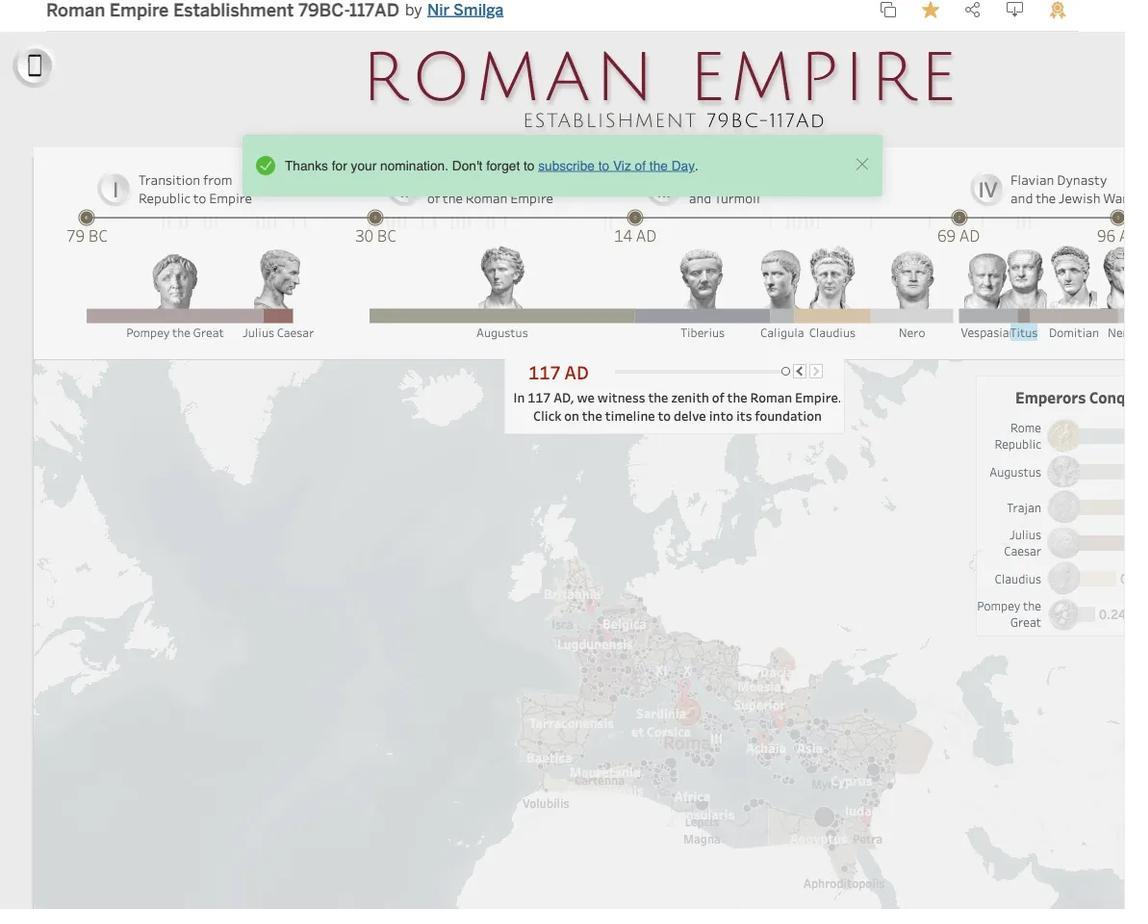 Task type: vqa. For each thing, say whether or not it's contained in the screenshot.
LOGO
no



Task type: locate. For each thing, give the bounding box(es) containing it.
don't
[[452, 158, 483, 173]]

‫nir smilga‬‎ link
[[427, 0, 504, 21]]

day
[[672, 158, 695, 173]]

alert containing thanks for your nomination. don't forget to
[[250, 150, 850, 181]]

1 horizontal spatial to
[[599, 158, 610, 173]]

to
[[524, 158, 535, 173], [599, 158, 610, 173]]

the
[[650, 158, 668, 173]]

by ‫nir smilga‬‎
[[406, 0, 504, 19]]

smilga‬‎
[[454, 0, 504, 19]]

0 horizontal spatial to
[[524, 158, 535, 173]]

viz
[[613, 158, 631, 173]]

make a copy image
[[880, 1, 897, 18]]

to right forget
[[524, 158, 535, 173]]

subscribe to viz of the day link
[[539, 158, 695, 173]]

‫nir
[[427, 0, 450, 19]]

your
[[351, 158, 377, 173]]

alert
[[250, 150, 850, 181]]

of
[[635, 158, 646, 173]]

by
[[406, 0, 422, 19]]

nomination.
[[380, 158, 449, 173]]

to left the viz
[[599, 158, 610, 173]]



Task type: describe. For each thing, give the bounding box(es) containing it.
forget
[[486, 158, 520, 173]]

nominate for viz of the day image
[[1050, 0, 1067, 19]]

subscribe
[[539, 158, 595, 173]]

for
[[332, 158, 347, 173]]

1 to from the left
[[524, 158, 535, 173]]

thanks
[[285, 158, 328, 173]]

.
[[695, 158, 699, 173]]

2 to from the left
[[599, 158, 610, 173]]

favorite button image
[[923, 1, 940, 18]]

thanks for your nomination. don't forget to subscribe to viz of the day .
[[285, 158, 699, 173]]



